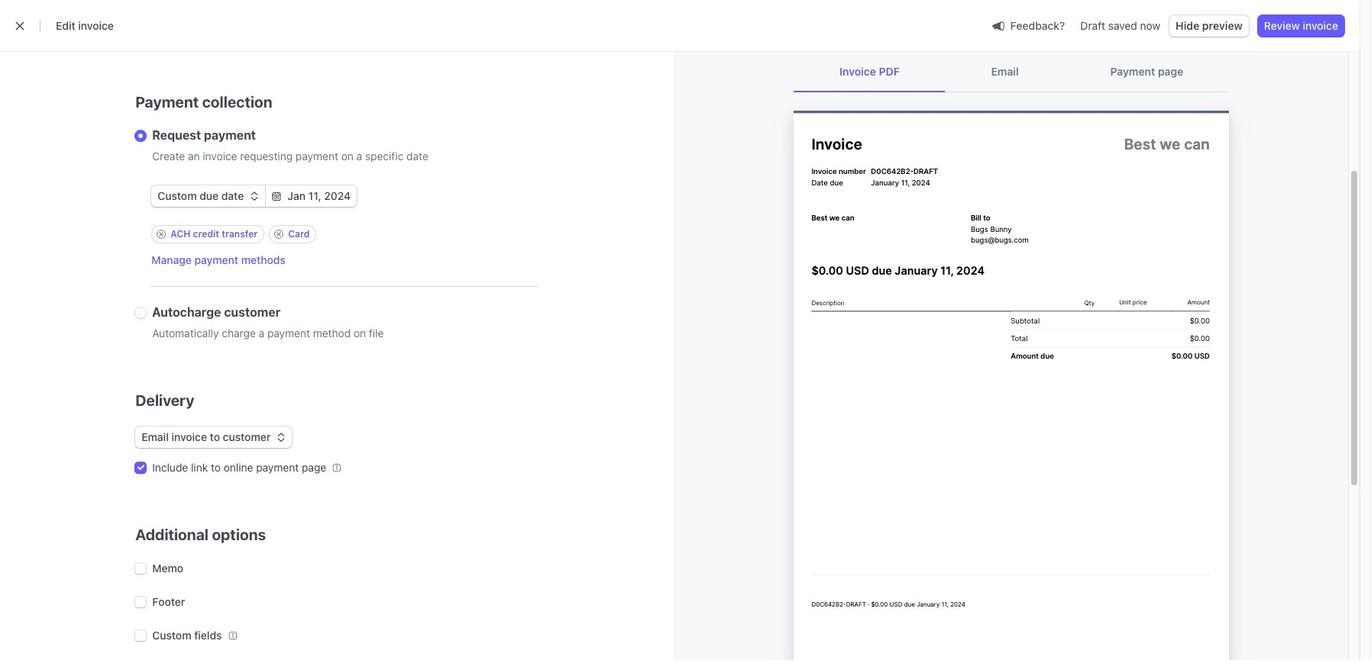 Task type: vqa. For each thing, say whether or not it's contained in the screenshot.
Review invoice
yes



Task type: locate. For each thing, give the bounding box(es) containing it.
email up include on the bottom left of the page
[[142, 431, 169, 444]]

invoice up link
[[172, 431, 207, 444]]

1 horizontal spatial on
[[354, 327, 366, 340]]

svg image for jan 11, 2024
[[272, 192, 281, 201]]

on left specific
[[341, 150, 354, 163]]

pdf
[[879, 65, 900, 78]]

edit
[[56, 19, 75, 32]]

custom inside popup button
[[158, 189, 197, 202]]

remove ach credit transfer image
[[157, 230, 166, 239]]

autocharge customer automatically charge a payment method on file
[[152, 306, 384, 340]]

svg image up 'transfer'
[[250, 192, 259, 201]]

customer
[[224, 306, 281, 319], [223, 431, 271, 444]]

a
[[357, 150, 362, 163], [259, 327, 265, 340]]

invoice inside review invoice button
[[1303, 19, 1339, 32]]

page inside tab list
[[1158, 65, 1184, 78]]

svg image
[[250, 192, 259, 201], [272, 192, 281, 201], [277, 433, 286, 442]]

customer inside popup button
[[223, 431, 271, 444]]

to up the include link to online payment page
[[210, 431, 220, 444]]

0 horizontal spatial on
[[341, 150, 354, 163]]

payment inside autocharge customer automatically charge a payment method on file
[[267, 327, 310, 340]]

0 vertical spatial page
[[1158, 65, 1184, 78]]

page right online
[[302, 462, 326, 475]]

invoice right edit
[[78, 19, 114, 32]]

page
[[1158, 65, 1184, 78], [302, 462, 326, 475]]

custom for custom due date
[[158, 189, 197, 202]]

to inside popup button
[[210, 431, 220, 444]]

svg image inside "custom due date" popup button
[[250, 192, 259, 201]]

1 vertical spatial on
[[354, 327, 366, 340]]

review
[[1264, 19, 1300, 32]]

1 vertical spatial customer
[[223, 431, 271, 444]]

a inside autocharge customer automatically charge a payment method on file
[[259, 327, 265, 340]]

0 vertical spatial custom
[[158, 189, 197, 202]]

0 horizontal spatial a
[[259, 327, 265, 340]]

feedback? button
[[986, 15, 1072, 36]]

review invoice button
[[1258, 15, 1345, 37]]

page down "hide"
[[1158, 65, 1184, 78]]

1 horizontal spatial page
[[1158, 65, 1184, 78]]

feedback?
[[1011, 19, 1066, 32]]

date right "due"
[[221, 189, 244, 202]]

options
[[212, 526, 266, 544]]

fields
[[194, 630, 222, 643]]

on inside "request payment create an invoice requesting payment on a specific date"
[[341, 150, 354, 163]]

0 vertical spatial customer
[[224, 306, 281, 319]]

email for email invoice to customer
[[142, 431, 169, 444]]

0 horizontal spatial page
[[302, 462, 326, 475]]

2024
[[324, 189, 351, 202]]

svg image left jan on the top left
[[272, 192, 281, 201]]

to
[[210, 431, 220, 444], [211, 462, 221, 475]]

manage payment methods button
[[151, 253, 286, 268]]

svg image for custom due date
[[250, 192, 259, 201]]

invoice
[[78, 19, 114, 32], [1303, 19, 1339, 32], [203, 150, 237, 163], [172, 431, 207, 444]]

hide
[[1176, 19, 1200, 32]]

autocharge
[[152, 306, 221, 319]]

to right link
[[211, 462, 221, 475]]

customer up the include link to online payment page
[[223, 431, 271, 444]]

request
[[152, 128, 201, 142]]

on inside autocharge customer automatically charge a payment method on file
[[354, 327, 366, 340]]

1 vertical spatial a
[[259, 327, 265, 340]]

1 vertical spatial email
[[142, 431, 169, 444]]

1 vertical spatial date
[[221, 189, 244, 202]]

1 horizontal spatial a
[[357, 150, 362, 163]]

payment
[[204, 128, 256, 142], [296, 150, 338, 163], [194, 254, 238, 267], [267, 327, 310, 340], [256, 462, 299, 475]]

0 vertical spatial payment
[[1111, 65, 1156, 78]]

1 horizontal spatial payment
[[1111, 65, 1156, 78]]

invoice for review invoice
[[1303, 19, 1339, 32]]

payment left 'method' on the left
[[267, 327, 310, 340]]

custom down footer
[[152, 630, 191, 643]]

methods
[[241, 254, 286, 267]]

tab list
[[794, 52, 1230, 92]]

1 vertical spatial to
[[211, 462, 221, 475]]

include
[[152, 462, 188, 475]]

0 vertical spatial a
[[357, 150, 362, 163]]

on
[[341, 150, 354, 163], [354, 327, 366, 340]]

invoice for email invoice to customer
[[172, 431, 207, 444]]

0 vertical spatial email
[[991, 65, 1019, 78]]

a right the charge
[[259, 327, 265, 340]]

0 vertical spatial on
[[341, 150, 354, 163]]

svg image inside email invoice to customer popup button
[[277, 433, 286, 442]]

a left specific
[[357, 150, 362, 163]]

svg image for email invoice to customer
[[277, 433, 286, 442]]

draft saved now
[[1081, 19, 1161, 32]]

email down feedback? button
[[991, 65, 1019, 78]]

custom for custom fields
[[152, 630, 191, 643]]

svg image up the include link to online payment page
[[277, 433, 286, 442]]

0 horizontal spatial date
[[221, 189, 244, 202]]

email inside popup button
[[142, 431, 169, 444]]

invoice right an
[[203, 150, 237, 163]]

email invoice to customer button
[[135, 427, 292, 449]]

review invoice
[[1264, 19, 1339, 32]]

0 horizontal spatial email
[[142, 431, 169, 444]]

date inside popup button
[[221, 189, 244, 202]]

1 vertical spatial payment
[[135, 93, 199, 111]]

svg image inside jan 11, 2024 button
[[272, 192, 281, 201]]

to for online
[[211, 462, 221, 475]]

0 vertical spatial date
[[407, 150, 429, 163]]

automatically
[[152, 327, 219, 340]]

an
[[188, 150, 200, 163]]

method
[[313, 327, 351, 340]]

1 horizontal spatial email
[[991, 65, 1019, 78]]

1 horizontal spatial date
[[407, 150, 429, 163]]

11,
[[308, 189, 321, 202]]

invoice inside email invoice to customer popup button
[[172, 431, 207, 444]]

customer up the charge
[[224, 306, 281, 319]]

0 vertical spatial to
[[210, 431, 220, 444]]

additional
[[135, 526, 209, 544]]

file
[[369, 327, 384, 340]]

date
[[407, 150, 429, 163], [221, 189, 244, 202]]

request payment create an invoice requesting payment on a specific date
[[152, 128, 429, 163]]

1 vertical spatial custom
[[152, 630, 191, 643]]

0 horizontal spatial payment
[[135, 93, 199, 111]]

payment down ach credit transfer
[[194, 254, 238, 267]]

payment down saved
[[1111, 65, 1156, 78]]

payment
[[1111, 65, 1156, 78], [135, 93, 199, 111]]

on left file at the left
[[354, 327, 366, 340]]

manage
[[151, 254, 192, 267]]

jan
[[288, 189, 306, 202]]

payment up the request
[[135, 93, 199, 111]]

custom
[[158, 189, 197, 202], [152, 630, 191, 643]]

date right specific
[[407, 150, 429, 163]]

invoice right review
[[1303, 19, 1339, 32]]

custom left "due"
[[158, 189, 197, 202]]

email
[[991, 65, 1019, 78], [142, 431, 169, 444]]

toolbar
[[151, 225, 317, 244]]



Task type: describe. For each thing, give the bounding box(es) containing it.
manage payment methods
[[151, 254, 286, 267]]

invoice inside "request payment create an invoice requesting payment on a specific date"
[[203, 150, 237, 163]]

hide preview button
[[1170, 15, 1249, 37]]

transfer
[[222, 228, 258, 240]]

remove card image
[[275, 230, 284, 239]]

payment right online
[[256, 462, 299, 475]]

payment for payment page
[[1111, 65, 1156, 78]]

delivery
[[135, 392, 194, 410]]

a inside "request payment create an invoice requesting payment on a specific date"
[[357, 150, 362, 163]]

custom fields
[[152, 630, 222, 643]]

toolbar containing ach credit transfer
[[151, 225, 317, 244]]

invoice for edit invoice
[[78, 19, 114, 32]]

to for customer
[[210, 431, 220, 444]]

card
[[288, 228, 310, 240]]

custom due date
[[158, 189, 244, 202]]

on for payment
[[341, 150, 354, 163]]

invoice pdf
[[840, 65, 900, 78]]

charge
[[222, 327, 256, 340]]

email invoice to customer
[[142, 431, 271, 444]]

payment down collection
[[204, 128, 256, 142]]

requesting
[[240, 150, 293, 163]]

now
[[1141, 19, 1161, 32]]

invoice
[[840, 65, 876, 78]]

online
[[224, 462, 253, 475]]

customer inside autocharge customer automatically charge a payment method on file
[[224, 306, 281, 319]]

date inside "request payment create an invoice requesting payment on a specific date"
[[407, 150, 429, 163]]

saved
[[1109, 19, 1138, 32]]

credit
[[193, 228, 219, 240]]

jan 11, 2024
[[288, 189, 351, 202]]

tab list containing invoice pdf
[[794, 52, 1230, 92]]

ach
[[171, 228, 191, 240]]

additional options
[[135, 526, 266, 544]]

link
[[191, 462, 208, 475]]

jan 11, 2024 button
[[266, 186, 357, 207]]

specific
[[365, 150, 404, 163]]

create
[[152, 150, 185, 163]]

memo
[[152, 562, 183, 575]]

payment inside button
[[194, 254, 238, 267]]

email for email
[[991, 65, 1019, 78]]

payment collection
[[135, 93, 272, 111]]

preview
[[1203, 19, 1243, 32]]

collection
[[202, 93, 272, 111]]

on for customer
[[354, 327, 366, 340]]

footer
[[152, 596, 185, 609]]

hide preview
[[1176, 19, 1243, 32]]

draft
[[1081, 19, 1106, 32]]

include link to online payment page
[[152, 462, 326, 475]]

due
[[200, 189, 219, 202]]

custom due date button
[[151, 186, 265, 207]]

edit invoice
[[56, 19, 114, 32]]

ach credit transfer
[[171, 228, 258, 240]]

payment page
[[1111, 65, 1184, 78]]

payment up 11,
[[296, 150, 338, 163]]

1 vertical spatial page
[[302, 462, 326, 475]]

payment for payment collection
[[135, 93, 199, 111]]



